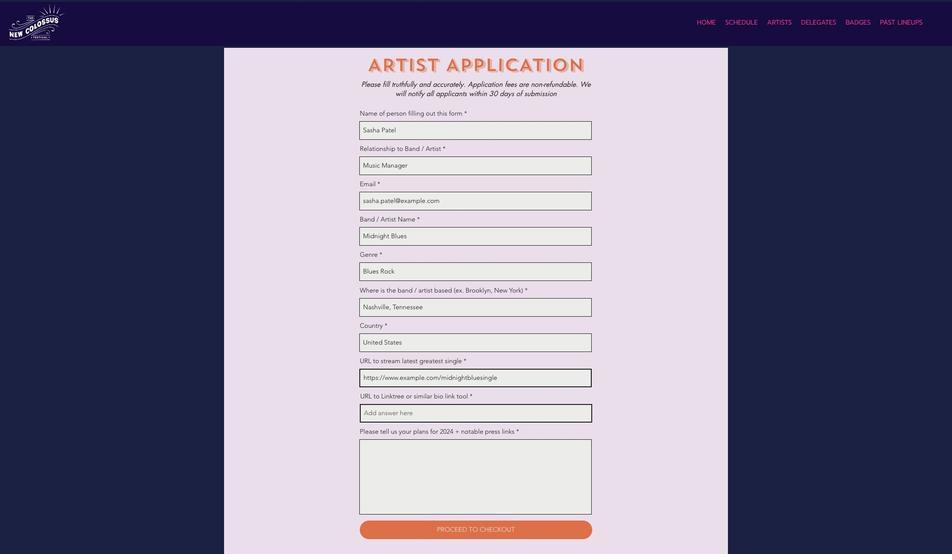 Task type: describe. For each thing, give the bounding box(es) containing it.
1 vertical spatial add answer here text field
[[360, 404, 592, 423]]

0 vertical spatial add answer here text field
[[359, 334, 592, 352]]



Task type: locate. For each thing, give the bounding box(es) containing it.
None text field
[[359, 121, 592, 140], [359, 157, 592, 175], [359, 227, 592, 246], [359, 263, 592, 281], [359, 121, 592, 140], [359, 157, 592, 175], [359, 227, 592, 246], [359, 263, 592, 281]]

1 vertical spatial add answer here text field
[[359, 369, 592, 388]]

None text field
[[359, 440, 592, 515]]

2 add answer here text field from the top
[[359, 369, 592, 388]]

Add answer here text field
[[359, 334, 592, 352], [360, 404, 592, 423]]

None email field
[[359, 192, 592, 210]]

the new colossus music festival logo 2024 image
[[7, 4, 66, 41]]

Add answer here text field
[[359, 298, 592, 317], [359, 369, 592, 388]]

0 vertical spatial add answer here text field
[[359, 298, 592, 317]]

1 add answer here text field from the top
[[359, 298, 592, 317]]



